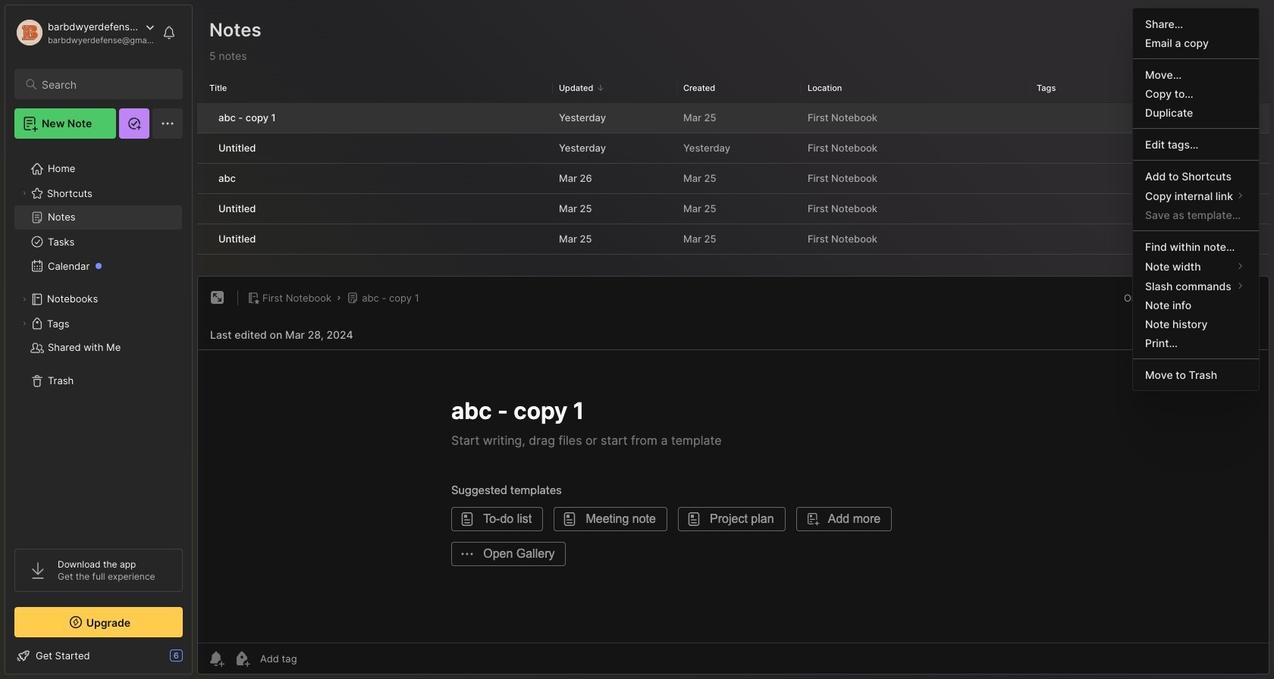 Task type: describe. For each thing, give the bounding box(es) containing it.
add a reminder image
[[207, 650, 225, 668]]

expand notebooks image
[[20, 295, 29, 304]]

none search field inside 'main' element
[[42, 75, 169, 93]]

2 cell from the top
[[197, 133, 209, 163]]

Account field
[[14, 17, 155, 48]]

add tag image
[[233, 650, 251, 668]]

5 cell from the top
[[197, 225, 209, 254]]

3 cell from the top
[[197, 164, 209, 193]]

note window element
[[197, 276, 1270, 679]]

Help and Learning task checklist field
[[5, 644, 192, 668]]

Add tag field
[[259, 652, 373, 666]]

tree inside 'main' element
[[5, 148, 192, 535]]



Task type: locate. For each thing, give the bounding box(es) containing it.
main element
[[0, 0, 197, 680]]

tree
[[5, 148, 192, 535]]

Note width field
[[1133, 256, 1259, 276]]

Slash commands field
[[1133, 276, 1259, 296]]

click to collapse image
[[192, 652, 203, 670]]

Note Editor text field
[[198, 350, 1269, 643]]

1 cell from the top
[[197, 103, 209, 133]]

row group
[[197, 103, 1270, 256]]

expand tags image
[[20, 319, 29, 328]]

expand note image
[[209, 289, 227, 307]]

None search field
[[42, 75, 169, 93]]

more actions image
[[1242, 290, 1260, 308]]

View options field
[[1239, 47, 1261, 65]]

More actions field
[[1242, 289, 1260, 308]]

dropdown list menu
[[1133, 14, 1259, 385]]

4 cell from the top
[[197, 194, 209, 224]]

cell
[[197, 103, 209, 133], [197, 133, 209, 163], [197, 164, 209, 193], [197, 194, 209, 224], [197, 225, 209, 254]]

Copy internal link field
[[1133, 186, 1259, 206]]

Search text field
[[42, 77, 169, 92]]



Task type: vqa. For each thing, say whether or not it's contained in the screenshot.
Click to collapse icon
yes



